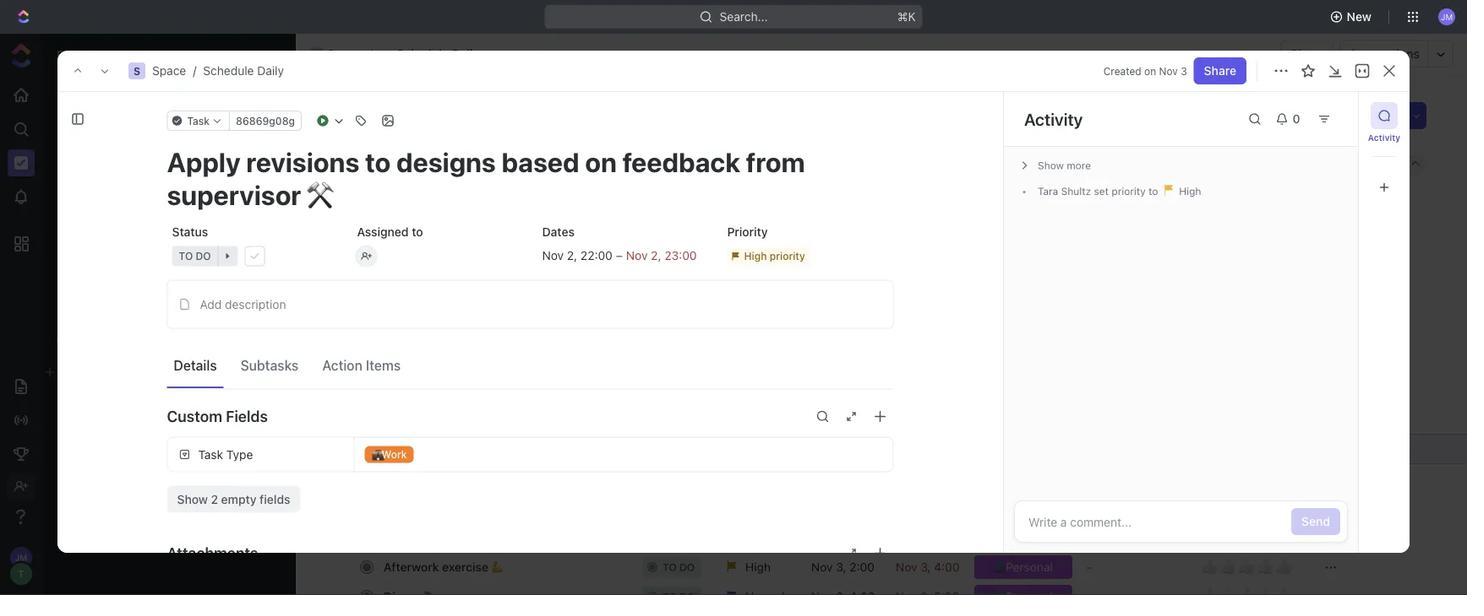 Task type: locate. For each thing, give the bounding box(es) containing it.
0 vertical spatial add
[[1345, 109, 1368, 123]]

custom fields element
[[167, 437, 894, 513]]

schedule down everything
[[100, 185, 147, 198]]

Search tasks... text field
[[1257, 192, 1426, 218]]

2 vertical spatial space
[[136, 271, 168, 284]]

priority
[[727, 225, 768, 239]]

⚒️ down channels
[[530, 383, 542, 397]]

action items
[[322, 358, 401, 374]]

search...
[[720, 10, 768, 24]]

check for daily team output ⚒️
[[384, 472, 554, 486]]

for
[[422, 472, 438, 486]]

0 vertical spatial on
[[1144, 65, 1156, 77]]

activity down add task button
[[1368, 133, 1401, 142]]

activity
[[1024, 109, 1083, 129], [1368, 133, 1401, 142]]

1 vertical spatial space, , element
[[128, 63, 145, 79]]

1 vertical spatial priority
[[770, 250, 805, 262]]

1 vertical spatial designs
[[486, 442, 530, 456]]

daily
[[452, 47, 479, 61], [257, 64, 284, 78], [442, 101, 496, 129], [358, 157, 386, 171], [150, 185, 176, 198]]

2 horizontal spatial nov
[[1159, 65, 1178, 77]]

1 tasks from the left
[[624, 157, 656, 171]]

on right based
[[571, 442, 585, 456]]

1 horizontal spatial s
[[314, 49, 320, 59]]

0 horizontal spatial space, , element
[[128, 63, 145, 79]]

add up customize
[[1345, 109, 1368, 123]]

0 vertical spatial activity
[[1024, 109, 1083, 129]]

nov left 3
[[1159, 65, 1178, 77]]

2 inside custom fields element
[[211, 493, 218, 507]]

priority right high
[[770, 250, 805, 262]]

designs
[[483, 383, 527, 397], [486, 442, 530, 456]]

1 horizontal spatial 2
[[567, 249, 574, 263]]

add
[[1345, 109, 1368, 123], [200, 297, 222, 311]]

designs down check all communication channels ⚒️ link
[[483, 383, 527, 397]]

activity up show more
[[1024, 109, 1083, 129]]

0 horizontal spatial share button
[[1194, 57, 1247, 85]]

check for check all communication channels ⚒️
[[384, 353, 419, 367]]

– button
[[1076, 493, 1191, 524], [1076, 523, 1191, 553], [1076, 552, 1191, 583]]

0 vertical spatial space
[[327, 47, 361, 61]]

0 horizontal spatial show
[[177, 493, 208, 507]]

task up customize
[[1371, 109, 1396, 123]]

apply revisions to designs based on feedback from supervisor ⚒️ link
[[380, 437, 746, 461]]

nov 2 , 22:00 – nov 2 , 23:00
[[542, 249, 697, 263]]

feedback
[[588, 442, 640, 456]]

task for task
[[187, 115, 210, 127]]

3 – button from the top
[[1076, 552, 1191, 583]]

share button right 3
[[1194, 57, 1247, 85]]

1 vertical spatial share
[[1204, 64, 1237, 78]]

jm button
[[1434, 3, 1461, 30]]

priority inside task sidebar content section
[[1112, 186, 1146, 197]]

priority inside dropdown button
[[770, 250, 805, 262]]

on right "created"
[[1144, 65, 1156, 77]]

completed tasks
[[710, 157, 807, 171]]

0 vertical spatial s
[[314, 49, 320, 59]]

space link
[[152, 64, 186, 78]]

1 vertical spatial s
[[134, 65, 140, 77]]

calendar
[[389, 157, 439, 171]]

2 left empty
[[211, 493, 218, 507]]

0 horizontal spatial s
[[134, 65, 140, 77]]

1 horizontal spatial /
[[369, 47, 372, 61]]

0 vertical spatial check
[[384, 353, 419, 367]]

afterwork exercise 💪
[[384, 560, 503, 574]]

🚘
[[470, 324, 482, 338]]

activity inside task sidebar navigation tab list
[[1368, 133, 1401, 142]]

0 horizontal spatial priority
[[770, 250, 805, 262]]

afterwork exercise 💪 link
[[380, 555, 629, 580]]

0 vertical spatial /
[[369, 47, 372, 61]]

share right 3
[[1204, 64, 1237, 78]]

3
[[1181, 65, 1187, 77]]

share
[[1291, 47, 1323, 61], [1204, 64, 1237, 78]]

space / schedule daily
[[152, 64, 284, 78]]

to inside dropdown button
[[179, 251, 193, 262]]

1 vertical spatial schedule daily
[[336, 101, 501, 129]]

space, , element
[[310, 47, 324, 61], [128, 63, 145, 79]]

1 vertical spatial activity
[[1368, 133, 1401, 142]]

schedule daily link
[[376, 44, 484, 64], [203, 64, 284, 78], [72, 177, 271, 205]]

add for add task
[[1345, 109, 1368, 123]]

0 vertical spatial share
[[1291, 47, 1323, 61]]

0 vertical spatial priority
[[1112, 186, 1146, 197]]

1 vertical spatial /
[[193, 64, 196, 78]]

show
[[1038, 160, 1064, 172], [177, 493, 208, 507]]

show for show more
[[1038, 160, 1064, 172]]

task for task type
[[198, 448, 223, 462]]

1 check from the top
[[384, 353, 419, 367]]

0 horizontal spatial ,
[[574, 249, 577, 263]]

type
[[226, 448, 253, 462]]

s
[[314, 49, 320, 59], [134, 65, 140, 77]]

show up tara
[[1038, 160, 1064, 172]]

customize button
[[1302, 152, 1388, 176]]

check down the 💼work
[[384, 472, 419, 486]]

set priority to
[[1091, 186, 1161, 197]]

new
[[1347, 10, 1372, 24]]

s inside s space /
[[314, 49, 320, 59]]

task inside dropdown button
[[187, 115, 210, 127]]

attachments
[[167, 545, 258, 563]]

check left all
[[384, 353, 419, 367]]

/
[[369, 47, 372, 61], [193, 64, 196, 78]]

1 vertical spatial on
[[571, 442, 585, 456]]

0 horizontal spatial 2
[[211, 493, 218, 507]]

show left empty
[[177, 493, 208, 507]]

show inside custom fields element
[[177, 493, 208, 507]]

2 check from the top
[[384, 472, 419, 486]]

create marketing designs ⚒️ link
[[380, 378, 629, 402]]

add task button
[[1335, 102, 1406, 129]]

task sidebar content section
[[1000, 92, 1358, 554]]

priority right set on the right top of page
[[1112, 186, 1146, 197]]

based
[[533, 442, 568, 456]]

create marketing designs ⚒️
[[384, 383, 542, 397]]

description
[[225, 297, 286, 311]]

tasks right completed
[[775, 157, 807, 171]]

task left the type
[[198, 448, 223, 462]]

show inside dropdown button
[[1038, 160, 1064, 172]]

to right assigned
[[412, 225, 423, 239]]

designs up check for daily team output ⚒️ link
[[486, 442, 530, 456]]

2 – button from the top
[[1076, 523, 1191, 553]]

0 horizontal spatial activity
[[1024, 109, 1083, 129]]

schedule
[[397, 47, 449, 61], [203, 64, 254, 78], [336, 101, 437, 129], [100, 185, 147, 198]]

2 left 22:00
[[567, 249, 574, 263]]

add down team space link
[[200, 297, 222, 311]]

tasks left list
[[624, 157, 656, 171]]

set
[[1094, 186, 1109, 197]]

⚒️ right channels
[[580, 353, 592, 367]]

to left "office" at the left
[[420, 324, 432, 338]]

to up team
[[472, 442, 483, 456]]

, left 22:00
[[574, 249, 577, 263]]

fields
[[226, 408, 268, 426]]

1 vertical spatial check
[[384, 472, 419, 486]]

details button
[[167, 351, 224, 381]]

, left 23:00
[[658, 249, 661, 263]]

spaces
[[63, 74, 99, 86], [57, 79, 98, 93]]

team
[[105, 271, 133, 284]]

task inside custom fields element
[[198, 448, 223, 462]]

s for s
[[134, 65, 140, 77]]

1 horizontal spatial space, , element
[[310, 47, 324, 61]]

1 horizontal spatial priority
[[1112, 186, 1146, 197]]

to left high
[[1149, 186, 1158, 197]]

started
[[515, 157, 557, 171]]

share up the 0
[[1291, 47, 1323, 61]]

1 – button from the top
[[1076, 493, 1191, 524]]

task sidebar navigation tab list
[[1366, 102, 1403, 201]]

observatory link
[[105, 295, 267, 322]]

share button down "new" button
[[1281, 41, 1333, 68]]

1 vertical spatial add
[[200, 297, 222, 311]]

tasks
[[624, 157, 656, 171], [775, 157, 807, 171]]

1 horizontal spatial activity
[[1368, 133, 1401, 142]]

⚒️
[[580, 353, 592, 367], [530, 383, 542, 397], [734, 442, 746, 456], [542, 472, 554, 486]]

0 horizontal spatial tasks
[[624, 157, 656, 171]]

1 horizontal spatial show
[[1038, 160, 1064, 172]]

0 horizontal spatial nov
[[542, 249, 564, 263]]

empty
[[221, 493, 257, 507]]

custom
[[167, 408, 222, 426]]

1 vertical spatial show
[[177, 493, 208, 507]]

s space /
[[314, 47, 372, 61]]

share button
[[1281, 41, 1333, 68], [1194, 57, 1247, 85]]

add for add description
[[200, 297, 222, 311]]

1 horizontal spatial tasks
[[775, 157, 807, 171]]

0 vertical spatial show
[[1038, 160, 1064, 172]]

nov right 22:00
[[626, 249, 648, 263]]

2 left 23:00
[[651, 249, 658, 263]]

team space
[[105, 271, 168, 284]]

1 horizontal spatial ,
[[658, 249, 661, 263]]

priority
[[1112, 186, 1146, 197], [770, 250, 805, 262]]

task down the space / schedule daily
[[187, 115, 210, 127]]

1 horizontal spatial add
[[1345, 109, 1368, 123]]

team space link
[[105, 265, 267, 292]]

nov down dates
[[542, 249, 564, 263]]

0 horizontal spatial add
[[200, 297, 222, 311]]

high
[[744, 250, 767, 262]]

add task
[[1345, 109, 1396, 123]]

spaces link
[[43, 79, 98, 93]]

to left do
[[179, 251, 193, 262]]

on
[[1144, 65, 1156, 77], [571, 442, 585, 456]]

–
[[616, 249, 623, 263], [1086, 501, 1093, 515], [1086, 531, 1093, 545], [1086, 560, 1093, 574]]



Task type: vqa. For each thing, say whether or not it's contained in the screenshot.
rightmost Large
no



Task type: describe. For each thing, give the bounding box(es) containing it.
fields
[[260, 493, 290, 507]]

tasks list
[[624, 157, 679, 171]]

to do
[[179, 251, 211, 262]]

show 2 empty fields
[[177, 493, 290, 507]]

1 horizontal spatial share button
[[1281, 41, 1333, 68]]

guide
[[560, 157, 593, 171]]

13
[[397, 240, 408, 251]]

0 vertical spatial designs
[[483, 383, 527, 397]]

create
[[384, 383, 421, 397]]

2 horizontal spatial 2
[[651, 249, 658, 263]]

task button
[[167, 111, 230, 131]]

schedule up task dropdown button
[[203, 64, 254, 78]]

to inside task sidebar content section
[[1149, 186, 1158, 197]]

task inside button
[[1371, 109, 1396, 123]]

high
[[1176, 186, 1201, 197]]

travel to office 🚘
[[384, 324, 482, 338]]

22:00
[[581, 249, 613, 263]]

1 vertical spatial space
[[152, 64, 186, 78]]

space for s space /
[[327, 47, 361, 61]]

1 , from the left
[[574, 249, 577, 263]]

action
[[322, 358, 362, 374]]

activity inside task sidebar content section
[[1024, 109, 1083, 129]]

task type
[[198, 448, 253, 462]]

schedule right s space /
[[397, 47, 449, 61]]

getting started guide
[[471, 157, 593, 171]]

daily calendar link
[[355, 152, 439, 176]]

dates
[[542, 225, 575, 239]]

output
[[502, 472, 539, 486]]

custom fields
[[167, 408, 268, 426]]

do
[[196, 251, 211, 262]]

⚒️ right supervisor
[[734, 442, 746, 456]]

priority for high
[[770, 250, 805, 262]]

completed tasks link
[[707, 152, 807, 176]]

⚒️ right "output"
[[542, 472, 554, 486]]

check for daily team output ⚒️ link
[[380, 467, 629, 491]]

office
[[435, 324, 467, 338]]

86869g08g
[[236, 115, 295, 127]]

show more button
[[1014, 154, 1348, 178]]

0 horizontal spatial on
[[571, 442, 585, 456]]

afterwork
[[384, 560, 439, 574]]

channels
[[527, 353, 577, 367]]

0 vertical spatial space, , element
[[310, 47, 324, 61]]

send button
[[1292, 509, 1341, 536]]

2 for 22:00
[[567, 249, 574, 263]]

team
[[471, 472, 499, 486]]

assigned to
[[357, 225, 423, 239]]

overdue
[[336, 238, 384, 252]]

assigned
[[357, 225, 409, 239]]

custom fields button
[[167, 397, 894, 437]]

exercise
[[442, 560, 488, 574]]

daily
[[441, 472, 467, 486]]

0 button
[[1269, 106, 1311, 133]]

1 horizontal spatial on
[[1144, 65, 1156, 77]]

high priority
[[744, 250, 805, 262]]

tara
[[1038, 186, 1058, 197]]

travel
[[384, 324, 417, 338]]

show for show 2 empty fields
[[177, 493, 208, 507]]

new button
[[1323, 3, 1382, 30]]

2 for fields
[[211, 493, 218, 507]]

show more
[[1038, 160, 1091, 172]]

2 , from the left
[[658, 249, 661, 263]]

marketing
[[424, 383, 480, 397]]

high priority button
[[722, 241, 894, 272]]

getting
[[471, 157, 512, 171]]

shultz
[[1061, 186, 1091, 197]]

automations button
[[1341, 41, 1428, 67]]

space for team space
[[136, 271, 168, 284]]

action items button
[[316, 351, 408, 381]]

1 horizontal spatial share
[[1291, 47, 1323, 61]]

0 horizontal spatial share
[[1204, 64, 1237, 78]]

communication
[[438, 353, 524, 367]]

⌘k
[[897, 10, 916, 24]]

2 vertical spatial schedule daily
[[100, 185, 176, 198]]

Edit task name text field
[[167, 146, 894, 211]]

schedule up the daily calendar link
[[336, 101, 437, 129]]

send
[[1302, 515, 1330, 529]]

everything link
[[50, 118, 288, 145]]

supervisor
[[672, 442, 731, 456]]

completed
[[710, 157, 772, 171]]

2 tasks from the left
[[775, 157, 807, 171]]

💼work button
[[355, 438, 893, 472]]

check all communication channels ⚒️ link
[[380, 348, 629, 373]]

add description button
[[173, 291, 888, 318]]

1 horizontal spatial nov
[[626, 249, 648, 263]]

everything
[[84, 125, 142, 139]]

created on nov 3
[[1104, 65, 1187, 77]]

86869g08g button
[[229, 111, 302, 131]]

jm
[[1441, 12, 1453, 21]]

customize
[[1323, 157, 1383, 171]]

add description
[[200, 297, 286, 311]]

revisions
[[419, 442, 469, 456]]

tara shultz
[[1038, 186, 1091, 197]]

14
[[278, 186, 288, 197]]

daily calendar
[[358, 157, 439, 171]]

status
[[172, 225, 208, 239]]

favorites button
[[57, 48, 108, 62]]

0 horizontal spatial /
[[193, 64, 196, 78]]

priority for set
[[1112, 186, 1146, 197]]

list
[[659, 157, 679, 171]]

s for s space /
[[314, 49, 320, 59]]

created
[[1104, 65, 1142, 77]]

observatory
[[105, 302, 170, 315]]

check for check for daily team output ⚒️
[[384, 472, 419, 486]]

more
[[1067, 160, 1091, 172]]

23:00
[[665, 249, 697, 263]]

favorites
[[57, 48, 108, 62]]

tasks list link
[[621, 152, 679, 176]]

0 vertical spatial schedule daily
[[397, 47, 479, 61]]

attachments button
[[167, 534, 894, 574]]

check all communication channels ⚒️
[[384, 353, 592, 367]]

💪
[[492, 560, 503, 574]]

subtasks
[[241, 358, 299, 374]]



